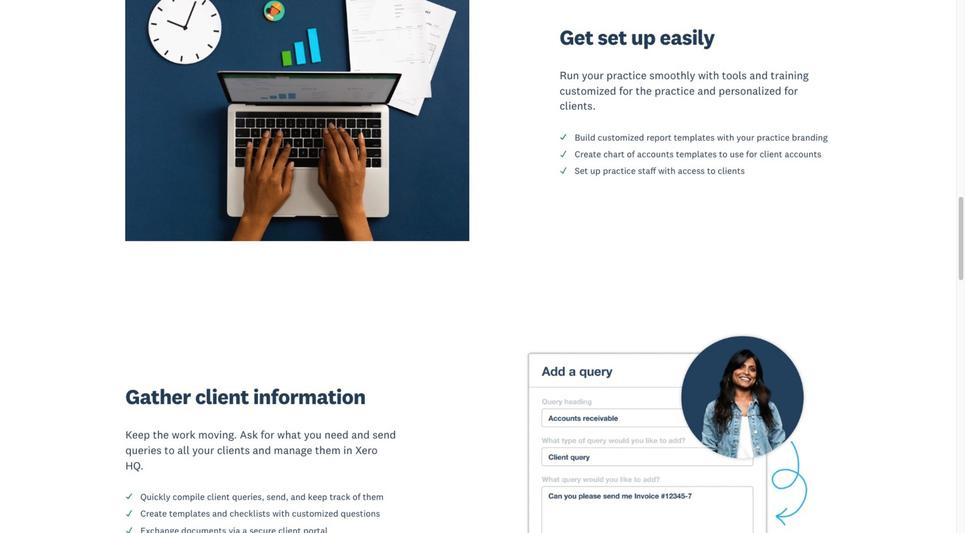 Task type: describe. For each thing, give the bounding box(es) containing it.
the client query interface in xero, with a query stating "can you please send me invoice #12345-7?" image
[[487, 326, 831, 533]]



Task type: vqa. For each thing, say whether or not it's contained in the screenshot.
The client query interface in Xero, with a query stating "Can you please send me Invoice #12345-7?" image on the right bottom of page
yes



